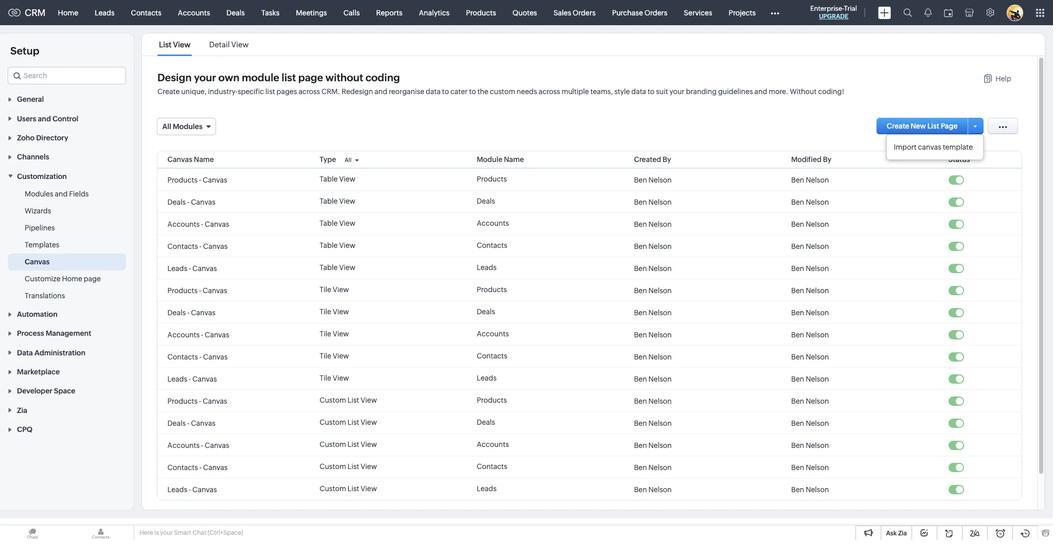 Task type: locate. For each thing, give the bounding box(es) containing it.
list for module
[[282, 72, 296, 83]]

list for accounts
[[348, 441, 359, 449]]

4 tile from the top
[[320, 352, 331, 360]]

your right is
[[160, 530, 173, 537]]

zoho
[[17, 134, 35, 142]]

0 vertical spatial zia
[[17, 407, 27, 415]]

by for created by
[[663, 155, 672, 164]]

to left the the
[[469, 88, 476, 96]]

list for deals
[[348, 419, 359, 427]]

create new list page button
[[877, 118, 969, 134]]

all right the type
[[345, 157, 352, 163]]

cpq button
[[0, 420, 134, 439]]

by right created
[[663, 155, 672, 164]]

design
[[158, 72, 192, 83]]

3 contacts - canvas from the top
[[168, 464, 228, 472]]

1 vertical spatial deals - canvas
[[168, 309, 216, 317]]

zia right 'ask'
[[899, 530, 908, 537]]

table view for leads - canvas
[[320, 264, 356, 272]]

to left suit
[[648, 88, 655, 96]]

3 tile view from the top
[[320, 330, 349, 338]]

detail
[[209, 40, 230, 49]]

1 vertical spatial your
[[670, 88, 685, 96]]

2 name from the left
[[504, 155, 524, 164]]

0 horizontal spatial zia
[[17, 407, 27, 415]]

None field
[[8, 67, 126, 84]]

page up crm.
[[298, 72, 323, 83]]

table
[[320, 175, 338, 183], [320, 197, 338, 205], [320, 219, 338, 228], [320, 241, 338, 250], [320, 264, 338, 272]]

leads
[[95, 8, 115, 17], [477, 264, 497, 272], [168, 264, 187, 273], [477, 374, 497, 383], [168, 375, 187, 383], [477, 485, 497, 493], [168, 486, 187, 494]]

canvas link
[[25, 257, 50, 267]]

orders for sales orders
[[573, 8, 596, 17]]

0 vertical spatial products - canvas
[[168, 176, 227, 184]]

2 leads - canvas from the top
[[168, 375, 217, 383]]

0 vertical spatial accounts - canvas
[[168, 220, 229, 228]]

suit
[[657, 88, 669, 96]]

products - canvas for custom list view
[[168, 397, 227, 405]]

1 table view from the top
[[320, 175, 356, 183]]

1 vertical spatial modules
[[25, 190, 53, 198]]

and inside modules and fields link
[[55, 190, 68, 198]]

page
[[941, 122, 958, 130]]

contacts
[[131, 8, 162, 17], [477, 241, 508, 250], [168, 242, 198, 250], [477, 352, 508, 360], [168, 353, 198, 361], [477, 463, 508, 471], [168, 464, 198, 472]]

0 horizontal spatial across
[[299, 88, 320, 96]]

modules and fields
[[25, 190, 89, 198]]

5 table from the top
[[320, 264, 338, 272]]

1 data from the left
[[426, 88, 441, 96]]

quotes link
[[505, 0, 546, 25]]

page inside the customization region
[[84, 275, 101, 283]]

leads - canvas for table view
[[168, 264, 217, 273]]

All Modules field
[[157, 118, 216, 135]]

0 vertical spatial all
[[162, 123, 171, 131]]

1 horizontal spatial all
[[345, 157, 352, 163]]

reports
[[376, 8, 403, 17]]

1 vertical spatial list
[[266, 88, 275, 96]]

view
[[173, 40, 191, 49], [231, 40, 249, 49], [339, 175, 356, 183], [339, 197, 356, 205], [339, 219, 356, 228], [339, 241, 356, 250], [339, 264, 356, 272], [333, 286, 349, 294], [333, 308, 349, 316], [333, 330, 349, 338], [333, 352, 349, 360], [333, 374, 349, 383], [361, 396, 377, 405], [361, 419, 377, 427], [361, 441, 377, 449], [361, 463, 377, 471], [361, 485, 377, 493]]

1 vertical spatial zia
[[899, 530, 908, 537]]

modified
[[792, 155, 822, 164]]

3 table view from the top
[[320, 219, 356, 228]]

list containing list view
[[150, 33, 258, 56]]

deals link
[[218, 0, 253, 25]]

page up the automation dropdown button
[[84, 275, 101, 283]]

1 horizontal spatial page
[[298, 72, 323, 83]]

list down design your own module list page without coding
[[266, 88, 275, 96]]

calls link
[[336, 0, 368, 25]]

calendar image
[[945, 8, 953, 17]]

2 vertical spatial accounts - canvas
[[168, 441, 229, 450]]

all up canvas name
[[162, 123, 171, 131]]

3 leads - canvas from the top
[[168, 486, 217, 494]]

0 horizontal spatial your
[[160, 530, 173, 537]]

0 vertical spatial create
[[158, 88, 180, 96]]

modified by
[[792, 155, 832, 164]]

data right style at the right of the page
[[632, 88, 647, 96]]

and left fields
[[55, 190, 68, 198]]

3 custom from the top
[[320, 441, 346, 449]]

2 custom from the top
[[320, 419, 346, 427]]

2 vertical spatial products - canvas
[[168, 397, 227, 405]]

multiple
[[562, 88, 589, 96]]

channels
[[17, 153, 49, 161]]

1 horizontal spatial orders
[[645, 8, 668, 17]]

4 tile view from the top
[[320, 352, 349, 360]]

home right crm
[[58, 8, 78, 17]]

1 vertical spatial contacts - canvas
[[168, 353, 228, 361]]

2 contacts - canvas from the top
[[168, 353, 228, 361]]

1 vertical spatial accounts - canvas
[[168, 331, 229, 339]]

data left cater
[[426, 88, 441, 96]]

4 table view from the top
[[320, 241, 356, 250]]

list view
[[159, 40, 191, 49]]

deals - canvas for custom list view
[[168, 419, 216, 428]]

leads - canvas for tile view
[[168, 375, 217, 383]]

1 horizontal spatial list
[[282, 72, 296, 83]]

2 tile view from the top
[[320, 308, 349, 316]]

0 vertical spatial modules
[[173, 123, 203, 131]]

1 accounts - canvas from the top
[[168, 220, 229, 228]]

1 horizontal spatial across
[[539, 88, 561, 96]]

upgrade
[[820, 13, 849, 20]]

all inside field
[[162, 123, 171, 131]]

2 vertical spatial contacts - canvas
[[168, 464, 228, 472]]

1 table from the top
[[320, 175, 338, 183]]

purchase orders
[[613, 8, 668, 17]]

crm.
[[322, 88, 340, 96]]

developer space
[[17, 387, 75, 396]]

zia button
[[0, 401, 134, 420]]

home link
[[50, 0, 87, 25]]

home inside customize home page link
[[62, 275, 82, 283]]

services link
[[676, 0, 721, 25]]

modules
[[173, 123, 203, 131], [25, 190, 53, 198]]

1 horizontal spatial modules
[[173, 123, 203, 131]]

across right needs
[[539, 88, 561, 96]]

table view for products - canvas
[[320, 175, 356, 183]]

modules up canvas name
[[173, 123, 203, 131]]

orders right sales
[[573, 8, 596, 17]]

custom for products - canvas
[[320, 396, 346, 405]]

marketplace button
[[0, 362, 134, 382]]

1 by from the left
[[663, 155, 672, 164]]

canvas name
[[168, 155, 214, 164]]

design your own module list page without coding
[[158, 72, 400, 83]]

5 table view from the top
[[320, 264, 356, 272]]

3 products - canvas from the top
[[168, 397, 227, 405]]

users
[[17, 115, 36, 123]]

1 horizontal spatial name
[[504, 155, 524, 164]]

projects link
[[721, 0, 765, 25]]

0 horizontal spatial modules
[[25, 190, 53, 198]]

2 table view from the top
[[320, 197, 356, 205]]

table view for deals - canvas
[[320, 197, 356, 205]]

zia inside dropdown button
[[17, 407, 27, 415]]

5 custom from the top
[[320, 485, 346, 493]]

reorganise
[[389, 88, 425, 96]]

wizards
[[25, 207, 51, 215]]

across
[[299, 88, 320, 96], [539, 88, 561, 96]]

home right customize
[[62, 275, 82, 283]]

2 accounts - canvas from the top
[[168, 331, 229, 339]]

0 vertical spatial leads - canvas
[[168, 264, 217, 273]]

table view
[[320, 175, 356, 183], [320, 197, 356, 205], [320, 219, 356, 228], [320, 241, 356, 250], [320, 264, 356, 272]]

orders for purchase orders
[[645, 8, 668, 17]]

0 vertical spatial contacts - canvas
[[168, 242, 228, 250]]

custom list view for contacts - canvas
[[320, 463, 377, 471]]

1 leads - canvas from the top
[[168, 264, 217, 273]]

modules inside the customization region
[[25, 190, 53, 198]]

your right suit
[[670, 88, 685, 96]]

products link
[[458, 0, 505, 25]]

1 tile view from the top
[[320, 286, 349, 294]]

list up pages
[[282, 72, 296, 83]]

1 name from the left
[[194, 155, 214, 164]]

tile for products - canvas
[[320, 286, 331, 294]]

name right module
[[504, 155, 524, 164]]

0 vertical spatial deals - canvas
[[168, 198, 216, 206]]

1 vertical spatial leads - canvas
[[168, 375, 217, 383]]

services
[[684, 8, 713, 17]]

type
[[320, 155, 336, 164]]

1 vertical spatial page
[[84, 275, 101, 283]]

table for leads - canvas
[[320, 264, 338, 272]]

3 custom list view from the top
[[320, 441, 377, 449]]

0 horizontal spatial create
[[158, 88, 180, 96]]

tasks
[[261, 8, 280, 17]]

1 deals - canvas from the top
[[168, 198, 216, 206]]

canvas
[[919, 143, 942, 151]]

custom list view
[[320, 396, 377, 405], [320, 419, 377, 427], [320, 441, 377, 449], [320, 463, 377, 471], [320, 485, 377, 493]]

create down design
[[158, 88, 180, 96]]

0 horizontal spatial orders
[[573, 8, 596, 17]]

all
[[162, 123, 171, 131], [345, 157, 352, 163]]

2 products - canvas from the top
[[168, 287, 227, 295]]

1 tile from the top
[[320, 286, 331, 294]]

3 tile from the top
[[320, 330, 331, 338]]

modules up wizards on the left of the page
[[25, 190, 53, 198]]

modules inside field
[[173, 123, 203, 131]]

search image
[[904, 8, 913, 17]]

tile view for contacts - canvas
[[320, 352, 349, 360]]

1 contacts - canvas from the top
[[168, 242, 228, 250]]

create
[[158, 88, 180, 96], [887, 122, 910, 130]]

leads inside leads link
[[95, 8, 115, 17]]

0 vertical spatial home
[[58, 8, 78, 17]]

3 deals - canvas from the top
[[168, 419, 216, 428]]

to right the 1
[[981, 510, 987, 517]]

name for canvas name
[[194, 155, 214, 164]]

profile image
[[1008, 4, 1024, 21]]

home
[[58, 8, 78, 17], [62, 275, 82, 283]]

2 deals - canvas from the top
[[168, 309, 216, 317]]

list
[[282, 72, 296, 83], [266, 88, 275, 96]]

ben nelson
[[634, 176, 672, 184], [792, 176, 830, 184], [634, 198, 672, 206], [792, 198, 830, 206], [634, 220, 672, 228], [792, 220, 830, 228], [634, 242, 672, 250], [792, 242, 830, 250], [634, 264, 672, 273], [792, 264, 830, 273], [634, 287, 672, 295], [792, 287, 830, 295], [634, 309, 672, 317], [792, 309, 830, 317], [634, 331, 672, 339], [792, 331, 830, 339], [634, 353, 672, 361], [792, 353, 830, 361], [634, 375, 672, 383], [792, 375, 830, 383], [634, 397, 672, 405], [792, 397, 830, 405], [634, 419, 672, 428], [792, 419, 830, 428], [634, 441, 672, 450], [792, 441, 830, 450], [634, 464, 672, 472], [792, 464, 830, 472], [634, 486, 672, 494], [792, 486, 830, 494]]

0 horizontal spatial by
[[663, 155, 672, 164]]

4 table from the top
[[320, 241, 338, 250]]

1 horizontal spatial by
[[824, 155, 832, 164]]

0 horizontal spatial data
[[426, 88, 441, 96]]

tile view
[[320, 286, 349, 294], [320, 308, 349, 316], [320, 330, 349, 338], [320, 352, 349, 360], [320, 374, 349, 383]]

1 vertical spatial products - canvas
[[168, 287, 227, 295]]

5 tile view from the top
[[320, 374, 349, 383]]

nelson
[[649, 176, 672, 184], [806, 176, 830, 184], [649, 198, 672, 206], [806, 198, 830, 206], [649, 220, 672, 228], [806, 220, 830, 228], [649, 242, 672, 250], [806, 242, 830, 250], [649, 264, 672, 273], [806, 264, 830, 273], [649, 287, 672, 295], [806, 287, 830, 295], [649, 309, 672, 317], [806, 309, 830, 317], [649, 331, 672, 339], [806, 331, 830, 339], [649, 353, 672, 361], [806, 353, 830, 361], [649, 375, 672, 383], [806, 375, 830, 383], [649, 397, 672, 405], [806, 397, 830, 405], [649, 419, 672, 428], [806, 419, 830, 428], [649, 441, 672, 450], [806, 441, 830, 450], [649, 464, 672, 472], [806, 464, 830, 472], [649, 486, 672, 494], [806, 486, 830, 494]]

status
[[949, 155, 971, 164]]

purchase
[[613, 8, 643, 17]]

profile element
[[1001, 0, 1030, 25]]

name for module name
[[504, 155, 524, 164]]

2 table from the top
[[320, 197, 338, 205]]

industry-
[[208, 88, 238, 96]]

create for create unique, industry-specific list pages across crm. redesign and reorganise data to cater to the custom needs across multiple teams, style data to suit your branding guidelines and more. without coding!
[[158, 88, 180, 96]]

contacts image
[[68, 526, 133, 541]]

tile view for accounts - canvas
[[320, 330, 349, 338]]

2 by from the left
[[824, 155, 832, 164]]

and right users
[[38, 115, 51, 123]]

table view for accounts - canvas
[[320, 219, 356, 228]]

table for contacts - canvas
[[320, 241, 338, 250]]

zoho directory button
[[0, 128, 134, 147]]

2 tile from the top
[[320, 308, 331, 316]]

create inside button
[[887, 122, 910, 130]]

across left crm.
[[299, 88, 320, 96]]

Other Modules field
[[765, 4, 787, 21]]

tile view for products - canvas
[[320, 286, 349, 294]]

4 custom list view from the top
[[320, 463, 377, 471]]

list
[[150, 33, 258, 56]]

custom
[[320, 396, 346, 405], [320, 419, 346, 427], [320, 441, 346, 449], [320, 463, 346, 471], [320, 485, 346, 493]]

directory
[[36, 134, 68, 142]]

0 vertical spatial your
[[194, 72, 216, 83]]

name down all modules field
[[194, 155, 214, 164]]

to left cater
[[442, 88, 449, 96]]

the
[[478, 88, 489, 96]]

contacts - canvas for custom list view
[[168, 464, 228, 472]]

deals - canvas for table view
[[168, 198, 216, 206]]

1 orders from the left
[[573, 8, 596, 17]]

1 horizontal spatial zia
[[899, 530, 908, 537]]

create left new
[[887, 122, 910, 130]]

2 vertical spatial deals - canvas
[[168, 419, 216, 428]]

crm
[[25, 7, 46, 18]]

3 accounts - canvas from the top
[[168, 441, 229, 450]]

1 vertical spatial all
[[345, 157, 352, 163]]

zia up cpq
[[17, 407, 27, 415]]

more.
[[769, 88, 789, 96]]

0 horizontal spatial name
[[194, 155, 214, 164]]

0 horizontal spatial all
[[162, 123, 171, 131]]

0 horizontal spatial list
[[266, 88, 275, 96]]

orders right purchase in the top of the page
[[645, 8, 668, 17]]

automation button
[[0, 305, 134, 324]]

by
[[663, 155, 672, 164], [824, 155, 832, 164]]

created by
[[634, 155, 672, 164]]

1 vertical spatial create
[[887, 122, 910, 130]]

unique,
[[181, 88, 207, 96]]

all for all modules
[[162, 123, 171, 131]]

signals element
[[919, 0, 939, 25]]

control
[[53, 115, 78, 123]]

4 custom from the top
[[320, 463, 346, 471]]

contacts link
[[123, 0, 170, 25]]

calls
[[344, 8, 360, 17]]

accounts
[[178, 8, 210, 17], [477, 219, 509, 228], [168, 220, 200, 228], [477, 330, 509, 338], [168, 331, 200, 339], [477, 441, 509, 449], [168, 441, 200, 450]]

zoho directory
[[17, 134, 68, 142]]

5 tile from the top
[[320, 374, 331, 383]]

1 products - canvas from the top
[[168, 176, 227, 184]]

by right modified
[[824, 155, 832, 164]]

2 vertical spatial leads - canvas
[[168, 486, 217, 494]]

tile for accounts - canvas
[[320, 330, 331, 338]]

1 custom list view from the top
[[320, 396, 377, 405]]

1 custom from the top
[[320, 396, 346, 405]]

module
[[242, 72, 280, 83]]

2 orders from the left
[[645, 8, 668, 17]]

1 horizontal spatial create
[[887, 122, 910, 130]]

canvas
[[168, 155, 193, 164], [203, 176, 227, 184], [191, 198, 216, 206], [205, 220, 229, 228], [203, 242, 228, 250], [25, 258, 50, 266], [193, 264, 217, 273], [203, 287, 227, 295], [191, 309, 216, 317], [205, 331, 229, 339], [203, 353, 228, 361], [193, 375, 217, 383], [203, 397, 227, 405], [191, 419, 216, 428], [205, 441, 229, 450], [203, 464, 228, 472], [193, 486, 217, 494]]

0 vertical spatial list
[[282, 72, 296, 83]]

2 custom list view from the top
[[320, 419, 377, 427]]

your up unique,
[[194, 72, 216, 83]]

process management
[[17, 330, 91, 338]]

reports link
[[368, 0, 411, 25]]

own
[[219, 72, 240, 83]]

1 horizontal spatial data
[[632, 88, 647, 96]]

tile
[[320, 286, 331, 294], [320, 308, 331, 316], [320, 330, 331, 338], [320, 352, 331, 360], [320, 374, 331, 383]]

1 vertical spatial home
[[62, 275, 82, 283]]

3 table from the top
[[320, 219, 338, 228]]

2 data from the left
[[632, 88, 647, 96]]

canvas inside the customization region
[[25, 258, 50, 266]]

0 horizontal spatial page
[[84, 275, 101, 283]]



Task type: describe. For each thing, give the bounding box(es) containing it.
table for accounts - canvas
[[320, 219, 338, 228]]

tile for leads - canvas
[[320, 374, 331, 383]]

guidelines
[[719, 88, 754, 96]]

list view link
[[158, 40, 192, 49]]

crm link
[[8, 7, 46, 18]]

products - canvas for table view
[[168, 176, 227, 184]]

here
[[140, 530, 153, 537]]

meetings
[[296, 8, 327, 17]]

accounts - canvas for table view
[[168, 220, 229, 228]]

import
[[894, 143, 917, 151]]

search element
[[898, 0, 919, 25]]

is
[[154, 530, 159, 537]]

custom list view for deals - canvas
[[320, 419, 377, 427]]

accounts - canvas for custom list view
[[168, 441, 229, 450]]

fields
[[69, 190, 89, 198]]

create for create new list page
[[887, 122, 910, 130]]

quotes
[[513, 8, 537, 17]]

analytics link
[[411, 0, 458, 25]]

smart
[[174, 530, 192, 537]]

and left more.
[[755, 88, 768, 96]]

redesign
[[342, 88, 373, 96]]

data administration
[[17, 349, 86, 357]]

enterprise-
[[811, 5, 845, 12]]

5 custom list view from the top
[[320, 485, 377, 493]]

all modules
[[162, 123, 203, 131]]

cpq
[[17, 426, 32, 434]]

here is your smart chat (ctrl+space)
[[140, 530, 243, 537]]

custom list view for accounts - canvas
[[320, 441, 377, 449]]

pipelines link
[[25, 223, 55, 233]]

created
[[634, 155, 662, 164]]

custom for contacts - canvas
[[320, 463, 346, 471]]

products - canvas for tile view
[[168, 287, 227, 295]]

space
[[54, 387, 75, 396]]

list for contacts
[[348, 463, 359, 471]]

custom for accounts - canvas
[[320, 441, 346, 449]]

0 vertical spatial page
[[298, 72, 323, 83]]

signals image
[[925, 8, 932, 17]]

branding
[[686, 88, 717, 96]]

teams,
[[591, 88, 613, 96]]

by for modified by
[[824, 155, 832, 164]]

list inside list
[[159, 40, 172, 49]]

and inside users and control dropdown button
[[38, 115, 51, 123]]

data
[[17, 349, 33, 357]]

detail view link
[[208, 40, 251, 49]]

custom
[[490, 88, 516, 96]]

general button
[[0, 90, 134, 109]]

2 horizontal spatial your
[[670, 88, 685, 96]]

tile for contacts - canvas
[[320, 352, 331, 360]]

create menu image
[[879, 6, 892, 19]]

pipelines
[[25, 224, 55, 232]]

detail view
[[209, 40, 249, 49]]

accounts inside accounts link
[[178, 8, 210, 17]]

templates link
[[25, 240, 59, 250]]

meetings link
[[288, 0, 336, 25]]

analytics
[[419, 8, 450, 17]]

channels button
[[0, 147, 134, 166]]

table view for contacts - canvas
[[320, 241, 356, 250]]

customization region
[[0, 186, 134, 305]]

customization button
[[0, 166, 134, 186]]

marketplace
[[17, 368, 60, 376]]

2 vertical spatial your
[[160, 530, 173, 537]]

list inside button
[[928, 122, 940, 130]]

sales
[[554, 8, 572, 17]]

customize home page
[[25, 275, 101, 283]]

wizards link
[[25, 206, 51, 216]]

module name
[[477, 155, 524, 164]]

ask
[[887, 530, 897, 537]]

table for products - canvas
[[320, 175, 338, 183]]

home inside home link
[[58, 8, 78, 17]]

15
[[994, 510, 1001, 517]]

list for products
[[348, 396, 359, 405]]

pages
[[277, 88, 297, 96]]

needs
[[517, 88, 538, 96]]

contacts - canvas for table view
[[168, 242, 228, 250]]

customize
[[25, 275, 61, 283]]

2 across from the left
[[539, 88, 561, 96]]

accounts link
[[170, 0, 218, 25]]

table for deals - canvas
[[320, 197, 338, 205]]

process
[[17, 330, 44, 338]]

1 horizontal spatial your
[[194, 72, 216, 83]]

data administration button
[[0, 343, 134, 362]]

customization
[[17, 172, 67, 181]]

and down 'coding'
[[375, 88, 388, 96]]

list for leads
[[348, 485, 359, 493]]

developer space button
[[0, 382, 134, 401]]

1
[[971, 510, 974, 517]]

new
[[911, 122, 927, 130]]

custom for deals - canvas
[[320, 419, 346, 427]]

translations link
[[25, 291, 65, 301]]

contacts - canvas for tile view
[[168, 353, 228, 361]]

without
[[790, 88, 817, 96]]

all for all
[[345, 157, 352, 163]]

process management button
[[0, 324, 134, 343]]

templates
[[25, 241, 59, 249]]

sales orders
[[554, 8, 596, 17]]

tile view for deals - canvas
[[320, 308, 349, 316]]

list for specific
[[266, 88, 275, 96]]

coding
[[366, 72, 400, 83]]

enterprise-trial upgrade
[[811, 5, 858, 20]]

tile view for leads - canvas
[[320, 374, 349, 383]]

tile for deals - canvas
[[320, 308, 331, 316]]

module
[[477, 155, 503, 164]]

management
[[46, 330, 91, 338]]

trial
[[845, 5, 858, 12]]

help
[[996, 75, 1012, 83]]

setup
[[10, 45, 39, 57]]

leads link
[[87, 0, 123, 25]]

accounts - canvas for tile view
[[168, 331, 229, 339]]

style
[[615, 88, 630, 96]]

translations
[[25, 292, 65, 300]]

(ctrl+space)
[[208, 530, 243, 537]]

create menu element
[[873, 0, 898, 25]]

deals - canvas for tile view
[[168, 309, 216, 317]]

without
[[326, 72, 363, 83]]

create unique, industry-specific list pages across crm. redesign and reorganise data to cater to the custom needs across multiple teams, style data to suit your branding guidelines and more. without coding!
[[158, 88, 845, 96]]

custom list view for products - canvas
[[320, 396, 377, 405]]

create new list page
[[887, 122, 958, 130]]

developer
[[17, 387, 52, 396]]

projects
[[729, 8, 756, 17]]

chat
[[193, 530, 207, 537]]

chats image
[[0, 526, 65, 541]]

Search text field
[[8, 67, 126, 84]]

1 across from the left
[[299, 88, 320, 96]]



Task type: vqa. For each thing, say whether or not it's contained in the screenshot.


